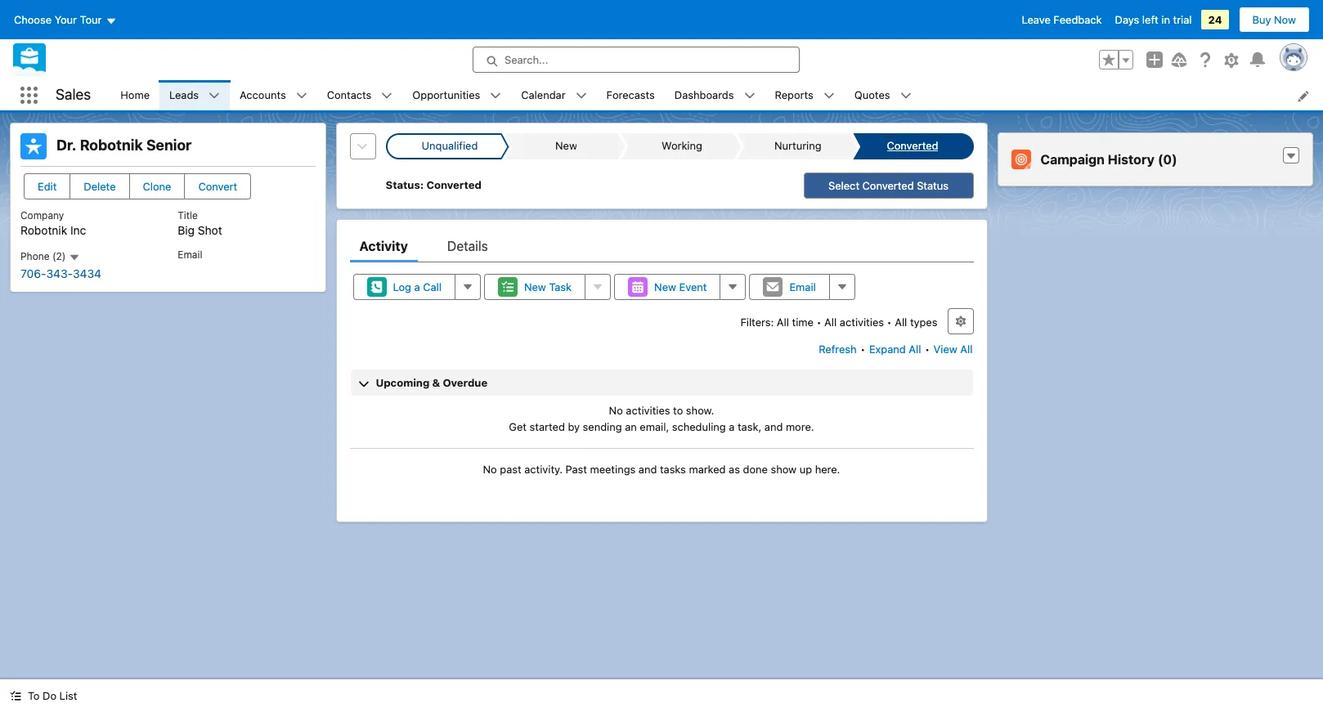 Task type: describe. For each thing, give the bounding box(es) containing it.
reports
[[775, 88, 814, 101]]

opportunities
[[413, 88, 481, 101]]

dr.
[[56, 137, 76, 154]]

expand all button
[[869, 336, 923, 362]]

text default image for opportunities
[[490, 90, 502, 102]]

accounts link
[[230, 80, 296, 110]]

leads list item
[[160, 80, 230, 110]]

nurturing
[[775, 139, 822, 152]]

dashboards link
[[665, 80, 744, 110]]

contacts link
[[317, 80, 382, 110]]

phone (2) button
[[20, 250, 80, 263]]

dr. robotnik senior
[[56, 137, 192, 154]]

buy now button
[[1239, 7, 1311, 33]]

to do list
[[28, 690, 77, 703]]

call
[[423, 281, 442, 294]]

search...
[[505, 53, 549, 66]]

view all link
[[933, 336, 974, 362]]

text default image inside leads "list item"
[[209, 90, 220, 102]]

1 vertical spatial and
[[639, 463, 657, 476]]

filters:
[[741, 316, 774, 329]]

706-
[[20, 266, 46, 280]]

choose your tour
[[14, 13, 102, 26]]

a inside no activities to show. get started by sending an email, scheduling a task, and more.
[[729, 420, 735, 433]]

show.
[[686, 404, 715, 417]]

activities inside no activities to show. get started by sending an email, scheduling a task, and more.
[[626, 404, 671, 417]]

history
[[1109, 152, 1155, 167]]

company robotnik inc
[[20, 209, 86, 237]]

trial
[[1174, 13, 1193, 26]]

no activities to show. get started by sending an email, scheduling a task, and more.
[[509, 404, 815, 433]]

forecasts link
[[597, 80, 665, 110]]

started
[[530, 420, 565, 433]]

refresh • expand all • view all
[[819, 343, 973, 356]]

and inside no activities to show. get started by sending an email, scheduling a task, and more.
[[765, 420, 783, 433]]

• left expand at the top right of the page
[[861, 343, 866, 356]]

title
[[178, 209, 198, 222]]

event
[[680, 281, 707, 294]]

as
[[729, 463, 740, 476]]

marked
[[689, 463, 726, 476]]

details link
[[448, 230, 488, 263]]

706-343-3434 link
[[20, 266, 102, 280]]

&
[[432, 376, 440, 389]]

tab list containing activity
[[350, 230, 974, 263]]

days left in trial
[[1116, 13, 1193, 26]]

expand
[[870, 343, 906, 356]]

text default image for accounts
[[296, 90, 307, 102]]

no for past
[[483, 463, 497, 476]]

• left the view
[[925, 343, 930, 356]]

path options list box
[[386, 133, 974, 160]]

working link
[[628, 133, 734, 160]]

new task button
[[484, 274, 586, 300]]

choose
[[14, 13, 52, 26]]

convert button
[[184, 173, 251, 200]]

text default image inside reports list item
[[824, 90, 835, 102]]

• right time
[[817, 316, 822, 329]]

log
[[393, 281, 412, 294]]

days
[[1116, 13, 1140, 26]]

new event
[[655, 281, 707, 294]]

text default image for calendar
[[576, 90, 587, 102]]

up
[[800, 463, 813, 476]]

:
[[420, 179, 424, 192]]

converted link
[[860, 133, 966, 160]]

view
[[934, 343, 958, 356]]

quotes
[[855, 88, 891, 101]]

(0)
[[1159, 152, 1178, 167]]

sales
[[56, 86, 91, 103]]

status inside button
[[917, 179, 949, 192]]

new link
[[512, 133, 617, 160]]

title big shot
[[178, 209, 222, 237]]

log a call button
[[353, 274, 456, 300]]

log a call
[[393, 281, 442, 294]]

email,
[[640, 420, 669, 433]]

time
[[793, 316, 814, 329]]

343-
[[46, 266, 73, 280]]

calendar
[[521, 88, 566, 101]]

select converted status
[[829, 179, 949, 192]]

dashboards
[[675, 88, 734, 101]]

select converted status button
[[804, 173, 974, 199]]

select
[[829, 179, 860, 192]]

big
[[178, 223, 195, 237]]

feedback
[[1054, 13, 1103, 26]]

unqualified
[[422, 139, 478, 152]]

converted right :
[[427, 179, 482, 192]]

types
[[911, 316, 938, 329]]

robotnik for company
[[20, 223, 67, 237]]

search... button
[[473, 47, 800, 73]]

show
[[771, 463, 797, 476]]



Task type: locate. For each thing, give the bounding box(es) containing it.
text default image inside 'contacts' list item
[[382, 90, 393, 102]]

reports list item
[[765, 80, 845, 110]]

edit button
[[24, 173, 71, 200]]

converted
[[887, 139, 939, 152], [427, 179, 482, 192], [863, 179, 914, 192]]

all left types
[[895, 316, 908, 329]]

dashboards list item
[[665, 80, 765, 110]]

your
[[55, 13, 77, 26]]

to
[[674, 404, 683, 417]]

all right the view
[[961, 343, 973, 356]]

new left event
[[655, 281, 677, 294]]

leads link
[[160, 80, 209, 110]]

to do list button
[[0, 680, 87, 713]]

0 vertical spatial email
[[178, 249, 202, 261]]

list
[[111, 80, 1324, 110]]

accounts
[[240, 88, 286, 101]]

0 horizontal spatial no
[[483, 463, 497, 476]]

campaign history (0)
[[1041, 152, 1178, 167]]

a inside log a call button
[[414, 281, 420, 294]]

a
[[414, 281, 420, 294], [729, 420, 735, 433]]

an
[[625, 420, 637, 433]]

new for new
[[555, 139, 577, 152]]

status down 'converted' link
[[917, 179, 949, 192]]

robotnik down company
[[20, 223, 67, 237]]

leave
[[1022, 13, 1051, 26]]

accounts list item
[[230, 80, 317, 110]]

more.
[[786, 420, 815, 433]]

contacts
[[327, 88, 372, 101]]

0 horizontal spatial a
[[414, 281, 420, 294]]

robotnik
[[80, 137, 143, 154], [20, 223, 67, 237]]

all
[[777, 316, 790, 329], [825, 316, 837, 329], [895, 316, 908, 329], [909, 343, 922, 356], [961, 343, 973, 356]]

phone
[[20, 250, 50, 263]]

choose your tour button
[[13, 7, 117, 33]]

unqualified link
[[396, 135, 501, 158]]

calendar list item
[[512, 80, 597, 110]]

upcoming & overdue button
[[351, 370, 973, 396]]

activities up refresh
[[840, 316, 885, 329]]

text default image inside to do list button
[[10, 691, 21, 702]]

and left tasks on the bottom of page
[[639, 463, 657, 476]]

delete
[[84, 180, 116, 193]]

quotes link
[[845, 80, 900, 110]]

overdue
[[443, 376, 488, 389]]

email button
[[750, 274, 830, 300]]

new for new event
[[655, 281, 677, 294]]

inc
[[70, 223, 86, 237]]

get
[[509, 420, 527, 433]]

clone button
[[129, 173, 185, 200]]

converted inside path options list box
[[887, 139, 939, 152]]

past
[[500, 463, 522, 476]]

robotnik for dr.
[[80, 137, 143, 154]]

text default image inside dashboards list item
[[744, 90, 756, 102]]

upcoming & overdue
[[376, 376, 488, 389]]

lead image
[[20, 133, 47, 160]]

all left time
[[777, 316, 790, 329]]

text default image inside the calendar list item
[[576, 90, 587, 102]]

0 horizontal spatial new
[[524, 281, 546, 294]]

scheduling
[[672, 420, 726, 433]]

0 vertical spatial and
[[765, 420, 783, 433]]

converted right select
[[863, 179, 914, 192]]

no past activity. past meetings and tasks marked as done show up here.
[[483, 463, 841, 476]]

past
[[566, 463, 587, 476]]

a left task,
[[729, 420, 735, 433]]

contacts list item
[[317, 80, 403, 110]]

•
[[817, 316, 822, 329], [887, 316, 892, 329], [861, 343, 866, 356], [925, 343, 930, 356]]

left
[[1143, 13, 1159, 26]]

1 vertical spatial email
[[790, 281, 816, 294]]

home
[[120, 88, 150, 101]]

robotnik up delete button
[[80, 137, 143, 154]]

new task
[[524, 281, 572, 294]]

senior
[[146, 137, 192, 154]]

list
[[59, 690, 77, 703]]

upcoming
[[376, 376, 430, 389]]

text default image
[[209, 90, 220, 102], [382, 90, 393, 102], [824, 90, 835, 102], [900, 90, 912, 102], [1286, 150, 1298, 162], [69, 252, 80, 263], [10, 691, 21, 702]]

email inside button
[[790, 281, 816, 294]]

status : converted
[[386, 179, 482, 192]]

0 horizontal spatial robotnik
[[20, 223, 67, 237]]

robotnik inside company robotnik inc
[[20, 223, 67, 237]]

2 horizontal spatial new
[[655, 281, 677, 294]]

1 vertical spatial activities
[[626, 404, 671, 417]]

new inside button
[[655, 281, 677, 294]]

new inside button
[[524, 281, 546, 294]]

list containing home
[[111, 80, 1324, 110]]

now
[[1275, 13, 1297, 26]]

no left the "past" on the left of the page
[[483, 463, 497, 476]]

meetings
[[590, 463, 636, 476]]

text default image left reports link
[[744, 90, 756, 102]]

0 vertical spatial activities
[[840, 316, 885, 329]]

1 horizontal spatial email
[[790, 281, 816, 294]]

0 vertical spatial robotnik
[[80, 137, 143, 154]]

opportunities link
[[403, 80, 490, 110]]

0 horizontal spatial email
[[178, 249, 202, 261]]

1 horizontal spatial a
[[729, 420, 735, 433]]

shot
[[198, 223, 222, 237]]

0 vertical spatial a
[[414, 281, 420, 294]]

status down the unqualified link
[[386, 179, 420, 192]]

here.
[[816, 463, 841, 476]]

forecasts
[[607, 88, 655, 101]]

tab list
[[350, 230, 974, 263]]

details
[[448, 239, 488, 254]]

group
[[1100, 50, 1134, 70]]

email up time
[[790, 281, 816, 294]]

(2)
[[52, 250, 66, 263]]

text default image right calendar
[[576, 90, 587, 102]]

converted up select converted status
[[887, 139, 939, 152]]

activities up email,
[[626, 404, 671, 417]]

0 horizontal spatial activities
[[626, 404, 671, 417]]

1 horizontal spatial status
[[917, 179, 949, 192]]

text default image inside phone (2) dropdown button
[[69, 252, 80, 263]]

new for new task
[[524, 281, 546, 294]]

text default image
[[296, 90, 307, 102], [490, 90, 502, 102], [576, 90, 587, 102], [744, 90, 756, 102]]

task
[[549, 281, 572, 294]]

no up sending
[[609, 404, 623, 417]]

activities
[[840, 316, 885, 329], [626, 404, 671, 417]]

activity link
[[360, 230, 408, 263]]

new inside path options list box
[[555, 139, 577, 152]]

0 vertical spatial no
[[609, 404, 623, 417]]

new left task
[[524, 281, 546, 294]]

new event button
[[615, 274, 721, 300]]

text default image left calendar link
[[490, 90, 502, 102]]

1 horizontal spatial new
[[555, 139, 577, 152]]

no
[[609, 404, 623, 417], [483, 463, 497, 476]]

refresh
[[819, 343, 857, 356]]

working
[[662, 139, 703, 152]]

activity.
[[525, 463, 563, 476]]

text default image for dashboards
[[744, 90, 756, 102]]

1 vertical spatial no
[[483, 463, 497, 476]]

filters: all time • all activities • all types
[[741, 316, 938, 329]]

2 text default image from the left
[[490, 90, 502, 102]]

a right log
[[414, 281, 420, 294]]

1 vertical spatial robotnik
[[20, 223, 67, 237]]

text default image right accounts
[[296, 90, 307, 102]]

opportunities list item
[[403, 80, 512, 110]]

24
[[1209, 13, 1223, 26]]

0 horizontal spatial status
[[386, 179, 420, 192]]

no for activities
[[609, 404, 623, 417]]

quotes list item
[[845, 80, 922, 110]]

all right expand at the top right of the page
[[909, 343, 922, 356]]

tasks
[[660, 463, 686, 476]]

text default image inside accounts list item
[[296, 90, 307, 102]]

new
[[555, 139, 577, 152], [524, 281, 546, 294], [655, 281, 677, 294]]

email down the big
[[178, 249, 202, 261]]

no inside no activities to show. get started by sending an email, scheduling a task, and more.
[[609, 404, 623, 417]]

text default image inside quotes list item
[[900, 90, 912, 102]]

leads
[[169, 88, 199, 101]]

1 horizontal spatial robotnik
[[80, 137, 143, 154]]

done
[[743, 463, 768, 476]]

leave feedback link
[[1022, 13, 1103, 26]]

activity
[[360, 239, 408, 254]]

3 text default image from the left
[[576, 90, 587, 102]]

text default image inside opportunities list item
[[490, 90, 502, 102]]

phone (2)
[[20, 250, 69, 263]]

new down the calendar list item
[[555, 139, 577, 152]]

0 horizontal spatial and
[[639, 463, 657, 476]]

• up expand at the top right of the page
[[887, 316, 892, 329]]

4 text default image from the left
[[744, 90, 756, 102]]

to
[[28, 690, 40, 703]]

all right time
[[825, 316, 837, 329]]

1 horizontal spatial and
[[765, 420, 783, 433]]

1 horizontal spatial activities
[[840, 316, 885, 329]]

1 horizontal spatial no
[[609, 404, 623, 417]]

by
[[568, 420, 580, 433]]

home link
[[111, 80, 160, 110]]

1 vertical spatial a
[[729, 420, 735, 433]]

nurturing link
[[744, 133, 850, 160]]

1 text default image from the left
[[296, 90, 307, 102]]

delete button
[[70, 173, 130, 200]]

converted inside button
[[863, 179, 914, 192]]

and right task,
[[765, 420, 783, 433]]



Task type: vqa. For each thing, say whether or not it's contained in the screenshot.
Opportunities list item
yes



